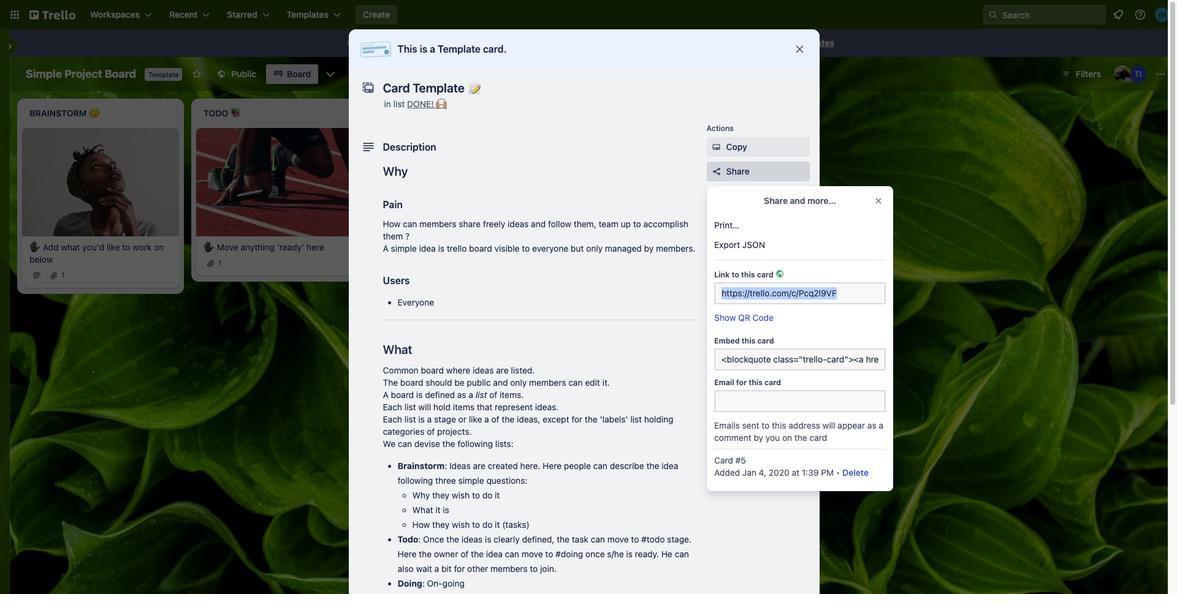 Task type: locate. For each thing, give the bounding box(es) containing it.
0 vertical spatial that
[[451, 242, 467, 253]]

1 vertical spatial following
[[398, 476, 433, 486]]

0 horizontal spatial template
[[148, 71, 179, 79]]

is right trello
[[469, 242, 476, 253]]

wait
[[416, 564, 432, 575]]

pm
[[821, 468, 834, 478]]

following inside common board where ideas are listed. the board should be public and only members can edit it. a board is defined as a list of items. each list will hold items that represent ideas. each list is a stage or like a of the ideas, except for the 'labels' list holding categories of projects. we can devise the following lists:
[[458, 439, 493, 450]]

three
[[436, 476, 456, 486]]

0 vertical spatial only
[[586, 244, 603, 254]]

only right but
[[586, 244, 603, 254]]

card
[[757, 271, 774, 280], [584, 315, 599, 324], [758, 337, 774, 346], [765, 378, 782, 388], [810, 433, 828, 443]]

are right ideas
[[473, 461, 486, 472]]

of up devise
[[427, 427, 435, 437]]

✋🏿 for ✋🏿 move anything from doing to done here
[[552, 242, 563, 253]]

this inside emails sent to this address will appear as a comment by you on the card
[[772, 421, 787, 431]]

1 each from the top
[[383, 402, 402, 413]]

join.
[[540, 564, 557, 575]]

0 vertical spatial as
[[457, 390, 467, 401]]

1 horizontal spatial anything
[[415, 242, 449, 253]]

1 horizontal spatial on
[[503, 37, 512, 48]]

1 horizontal spatial members
[[491, 564, 528, 575]]

to inside ✋🏿 move anything from doing to done here
[[671, 242, 679, 253]]

share down share button
[[764, 196, 788, 206]]

why
[[383, 164, 408, 178], [413, 491, 430, 501]]

a
[[388, 37, 393, 48], [430, 44, 436, 55], [609, 315, 613, 324], [469, 390, 473, 401], [427, 415, 432, 425], [485, 415, 489, 425], [879, 421, 884, 431], [435, 564, 439, 575]]

at
[[792, 468, 800, 478]]

1 for ✋🏿 move anything 'ready' here
[[218, 259, 222, 268]]

1 horizontal spatial move
[[391, 242, 413, 253]]

✋🏿 for ✋🏿 move anything that is actually started here
[[378, 242, 389, 253]]

🙌🏽
[[436, 99, 447, 109]]

idea down clearly
[[486, 550, 503, 560]]

anything for that
[[415, 242, 449, 253]]

everyone
[[398, 297, 434, 308]]

board
[[105, 67, 136, 80], [287, 69, 311, 79]]

is
[[379, 37, 386, 48], [420, 44, 428, 55], [469, 242, 476, 253], [438, 244, 445, 254], [601, 315, 607, 324], [416, 390, 423, 401], [419, 415, 425, 425], [443, 505, 449, 516], [485, 535, 492, 545], [626, 550, 633, 560]]

a
[[383, 244, 389, 254], [383, 390, 389, 401]]

simple inside how can members share freely ideas and follow them, team up to accomplish them ? a simple idea is trello board visible to everyone but only managed by members.
[[391, 244, 417, 254]]

of inside : once the ideas is clearly defined, the task can move to #todo stage. here the owner of the idea can move to #doing once s/he is ready. he can also wait a bit for other members to join.
[[461, 550, 469, 560]]

board inside 'text field'
[[105, 67, 136, 80]]

it up once
[[436, 505, 441, 516]]

0 horizontal spatial move
[[522, 550, 543, 560]]

1 vertical spatial share
[[764, 196, 788, 206]]

a left bit
[[435, 564, 439, 575]]

is left clearly
[[485, 535, 492, 545]]

0 vertical spatial like
[[107, 242, 120, 253]]

anything inside ✋🏿 move anything that is actually started here
[[415, 242, 449, 253]]

is left defined
[[416, 390, 423, 401]]

1 vertical spatial only
[[511, 378, 527, 388]]

that down share
[[451, 242, 467, 253]]

anything inside ✋🏿 move anything from doing to done here
[[589, 242, 623, 253]]

the left internet
[[515, 37, 528, 48]]

0 horizontal spatial members
[[420, 219, 457, 229]]

following down brainstorm
[[398, 476, 433, 486]]

0 horizontal spatial how
[[383, 219, 401, 229]]

: left on-
[[422, 579, 425, 589]]

0 horizontal spatial why
[[383, 164, 408, 178]]

simple
[[391, 244, 417, 254], [459, 476, 484, 486]]

back to home image
[[29, 5, 75, 25]]

json
[[743, 240, 766, 250]]

0 horizontal spatial will
[[419, 402, 431, 413]]

move inside ✋🏿 move anything from doing to done here
[[565, 242, 587, 253]]

0 vertical spatial they
[[432, 491, 450, 501]]

this right sm icon
[[360, 37, 377, 48]]

is left trello
[[438, 244, 445, 254]]

2 move from the left
[[391, 242, 413, 253]]

or
[[459, 415, 467, 425]]

will left appear
[[823, 421, 836, 431]]

1 move from the left
[[217, 242, 238, 253]]

as inside emails sent to this address will appear as a comment by you on the card
[[868, 421, 877, 431]]

0 vertical spatial on
[[503, 37, 512, 48]]

✋🏿 for ✋🏿 move anything 'ready' here
[[204, 242, 215, 253]]

2 horizontal spatial this
[[567, 315, 581, 324]]

as right appear
[[868, 421, 877, 431]]

0 horizontal spatial public
[[395, 37, 419, 48]]

done
[[552, 254, 572, 265]]

a up started
[[383, 244, 389, 254]]

1 vertical spatial public
[[467, 378, 491, 388]]

1 vertical spatial wish
[[452, 520, 470, 531]]

only down listed.
[[511, 378, 527, 388]]

0 vertical spatial simple
[[391, 244, 417, 254]]

this left template
[[398, 44, 418, 55]]

0 horizontal spatial are
[[473, 461, 486, 472]]

to inside "✋🏿 add what you'd like to work on below"
[[122, 242, 130, 253]]

board left 'customize views' image
[[287, 69, 311, 79]]

0 horizontal spatial 1
[[61, 271, 65, 280]]

✋🏿 inside ✋🏿 move anything that is actually started here
[[378, 242, 389, 253]]

and left more…
[[790, 196, 806, 206]]

this
[[742, 271, 755, 280], [742, 337, 756, 346], [749, 378, 763, 388], [772, 421, 787, 431]]

here inside : once the ideas is clearly defined, the task can move to #todo stage. here the owner of the idea can move to #doing once s/he is ready. he can also wait a bit for other members to join.
[[398, 550, 417, 560]]

for
[[458, 37, 469, 48], [737, 378, 747, 388], [572, 415, 583, 425], [454, 564, 465, 575]]

1 vertical spatial move
[[522, 550, 543, 560]]

wish up owner
[[452, 520, 470, 531]]

1 horizontal spatial as
[[868, 421, 877, 431]]

1 horizontal spatial will
[[823, 421, 836, 431]]

✋🏿 add what you'd like to work on below link
[[29, 241, 172, 266]]

: inside : once the ideas is clearly defined, the task can move to #todo stage. here the owner of the idea can move to #doing once s/he is ready. he can also wait a bit for other members to join.
[[419, 535, 421, 545]]

: inside the : ideas are created here. here people can describe the idea following three simple questions: why they wish to do it what it is how they wish to do it (tasks)
[[445, 461, 447, 472]]

a inside emails sent to this address will appear as a comment by you on the card
[[879, 421, 884, 431]]

they
[[432, 491, 450, 501], [432, 520, 450, 531]]

of
[[490, 390, 498, 401], [492, 415, 500, 425], [427, 427, 435, 437], [461, 550, 469, 560]]

2 vertical spatial members
[[491, 564, 528, 575]]

is right s/he
[[626, 550, 633, 560]]

what inside the : ideas are created here. here people can describe the idea following three simple questions: why they wish to do it what it is how they wish to do it (tasks)
[[413, 505, 433, 516]]

on right anyone
[[503, 37, 512, 48]]

the up "#doing"
[[557, 535, 570, 545]]

move
[[608, 535, 629, 545], [522, 550, 543, 560]]

1 vertical spatial are
[[473, 461, 486, 472]]

2 horizontal spatial and
[[790, 196, 806, 206]]

1 vertical spatial will
[[823, 421, 836, 431]]

0 horizontal spatial by
[[644, 244, 654, 254]]

on inside "✋🏿 add what you'd like to work on below"
[[154, 242, 164, 253]]

show qr code
[[715, 313, 774, 323]]

2 a from the top
[[383, 390, 389, 401]]

0 vertical spatial what
[[383, 343, 412, 357]]

1 down ✋🏿 move anything 'ready' here
[[218, 259, 222, 268]]

Link to this card text field
[[715, 283, 886, 305]]

0 vertical spatial do
[[483, 491, 493, 501]]

as inside common board where ideas are listed. the board should be public and only members can edit it. a board is defined as a list of items. each list will hold items that represent ideas. each list is a stage or like a of the ideas, except for the 'labels' list holding categories of projects. we can devise the following lists:
[[457, 390, 467, 401]]

✋🏿 add what you'd like to work on below
[[29, 242, 164, 265]]

email for this card
[[715, 378, 782, 388]]

why inside the : ideas are created here. here people can describe the idea following three simple questions: why they wish to do it what it is how they wish to do it (tasks)
[[413, 491, 430, 501]]

on inside emails sent to this address will appear as a comment by you on the card
[[783, 433, 793, 443]]

only inside how can members share freely ideas and follow them, team up to accomplish them ? a simple idea is trello board visible to everyone but only managed by members.
[[586, 244, 603, 254]]

card.
[[483, 44, 507, 55]]

1 vertical spatial do
[[483, 520, 493, 531]]

each
[[383, 402, 402, 413], [383, 415, 402, 425]]

board right project
[[105, 67, 136, 80]]

how can members share freely ideas and follow them, team up to accomplish them ? a simple idea is trello board visible to everyone but only managed by members.
[[383, 219, 696, 254]]

card inside emails sent to this address will appear as a comment by you on the card
[[810, 433, 828, 443]]

the up other
[[471, 550, 484, 560]]

a right appear
[[879, 421, 884, 431]]

3 move from the left
[[565, 242, 587, 253]]

like inside "✋🏿 add what you'd like to work on below"
[[107, 242, 120, 253]]

1 ✋🏿 from the left
[[29, 242, 40, 253]]

here for ✋🏿 move anything from doing to done here
[[574, 254, 592, 265]]

: left once
[[419, 535, 421, 545]]

by left you
[[754, 433, 764, 443]]

emails sent to this address will appear as a comment by you on the card
[[715, 421, 884, 443]]

what up once
[[413, 505, 433, 516]]

1 horizontal spatial share
[[764, 196, 788, 206]]

add
[[43, 242, 59, 253]]

is down create button on the top left of the page
[[379, 37, 386, 48]]

0 horizontal spatial on
[[154, 242, 164, 253]]

move down defined,
[[522, 550, 543, 560]]

0 vertical spatial will
[[419, 402, 431, 413]]

board link
[[266, 64, 319, 84]]

a up items
[[469, 390, 473, 401]]

create button
[[356, 5, 398, 25]]

for inside common board where ideas are listed. the board should be public and only members can edit it. a board is defined as a list of items. each list will hold items that represent ideas. each list is a stage or like a of the ideas, except for the 'labels' list holding categories of projects. we can devise the following lists:
[[572, 415, 583, 425]]

ideas
[[508, 219, 529, 229], [473, 366, 494, 376], [462, 535, 483, 545]]

2 vertical spatial :
[[422, 579, 425, 589]]

to
[[563, 37, 571, 48], [633, 219, 641, 229], [122, 242, 130, 253], [671, 242, 679, 253], [522, 244, 530, 254], [732, 271, 740, 280], [762, 421, 770, 431], [472, 491, 480, 501], [472, 520, 480, 531], [631, 535, 639, 545], [546, 550, 554, 560], [530, 564, 538, 575]]

1 horizontal spatial simple
[[459, 476, 484, 486]]

search image
[[989, 10, 999, 20]]

1 horizontal spatial here
[[408, 254, 426, 265]]

1 vertical spatial a
[[383, 390, 389, 401]]

of right owner
[[461, 550, 469, 560]]

copy link
[[707, 137, 810, 157]]

for right except
[[572, 415, 583, 425]]

like inside common board where ideas are listed. the board should be public and only members can edit it. a board is defined as a list of items. each list will hold items that represent ideas. each list is a stage or like a of the ideas, except for the 'labels' list holding categories of projects. we can devise the following lists:
[[469, 415, 482, 425]]

template
[[438, 44, 481, 55], [148, 71, 179, 79]]

share for share
[[727, 166, 750, 177]]

0 vertical spatial how
[[383, 219, 401, 229]]

how up them
[[383, 219, 401, 229]]

close popover image
[[874, 196, 884, 206]]

0 horizontal spatial and
[[493, 378, 508, 388]]

here
[[543, 461, 562, 472], [398, 550, 417, 560]]

1 horizontal spatial public
[[467, 378, 491, 388]]

here inside ✋🏿 move anything from doing to done here
[[574, 254, 592, 265]]

that inside common board where ideas are listed. the board should be public and only members can edit it. a board is defined as a list of items. each list will hold items that represent ideas. each list is a stage or like a of the ideas, except for the 'labels' list holding categories of projects. we can devise the following lists:
[[477, 402, 493, 413]]

of left items.
[[490, 390, 498, 401]]

this is a public template for anyone on the internet to copy.
[[360, 37, 594, 48]]

0 vertical spatial why
[[383, 164, 408, 178]]

are
[[496, 366, 509, 376], [473, 461, 486, 472]]

devise
[[415, 439, 440, 450]]

1 a from the top
[[383, 244, 389, 254]]

this right email
[[749, 378, 763, 388]]

move inside ✋🏿 move anything that is actually started here
[[391, 242, 413, 253]]

items.
[[500, 390, 524, 401]]

create
[[363, 9, 390, 20]]

✋🏿 for ✋🏿 add what you'd like to work on below
[[29, 242, 40, 253]]

and inside common board where ideas are listed. the board should be public and only members can edit it. a board is defined as a list of items. each list will hold items that represent ideas. each list is a stage or like a of the ideas, except for the 'labels' list holding categories of projects. we can devise the following lists:
[[493, 378, 508, 388]]

will left "hold"
[[419, 402, 431, 413]]

0 vertical spatial idea
[[419, 244, 436, 254]]

a inside how can members share freely ideas and follow them, team up to accomplish them ? a simple idea is trello board visible to everyone but only managed by members.
[[383, 244, 389, 254]]

0 horizontal spatial like
[[107, 242, 120, 253]]

2 horizontal spatial 1
[[393, 271, 396, 280]]

it up clearly
[[495, 520, 500, 531]]

0 vertical spatial :
[[445, 461, 447, 472]]

1 horizontal spatial and
[[531, 219, 546, 229]]

and
[[790, 196, 806, 206], [531, 219, 546, 229], [493, 378, 508, 388]]

share down copy
[[727, 166, 750, 177]]

✋🏿 inside "✋🏿 add what you'd like to work on below"
[[29, 242, 40, 253]]

this for this is a public template for anyone on the internet to copy.
[[360, 37, 377, 48]]

them
[[383, 231, 403, 242]]

move up s/he
[[608, 535, 629, 545]]

this for this card is a template.
[[567, 315, 581, 324]]

show menu image
[[1155, 68, 1167, 80]]

can up ?
[[403, 219, 417, 229]]

can down categories
[[398, 439, 412, 450]]

1 vertical spatial and
[[531, 219, 546, 229]]

1
[[218, 259, 222, 268], [61, 271, 65, 280], [393, 271, 396, 280]]

1 vertical spatial members
[[529, 378, 566, 388]]

only
[[586, 244, 603, 254], [511, 378, 527, 388]]

1 vertical spatial ideas
[[473, 366, 494, 376]]

1 vertical spatial template
[[148, 71, 179, 79]]

1 horizontal spatial are
[[496, 366, 509, 376]]

3 anything from the left
[[589, 242, 623, 253]]

1 vertical spatial how
[[413, 520, 430, 531]]

1 horizontal spatial why
[[413, 491, 430, 501]]

board right trello
[[469, 244, 492, 254]]

0 horizontal spatial following
[[398, 476, 433, 486]]

1 for ✋🏿 move anything that is actually started here
[[393, 271, 396, 280]]

emails
[[715, 421, 740, 431]]

and inside how can members share freely ideas and follow them, team up to accomplish them ? a simple idea is trello board visible to everyone but only managed by members.
[[531, 219, 546, 229]]

None text field
[[377, 77, 782, 99]]

0 vertical spatial members
[[420, 219, 457, 229]]

what up common
[[383, 343, 412, 357]]

2 horizontal spatial here
[[574, 254, 592, 265]]

members inside common board where ideas are listed. the board should be public and only members can edit it. a board is defined as a list of items. each list will hold items that represent ideas. each list is a stage or like a of the ideas, except for the 'labels' list holding categories of projects. we can devise the following lists:
[[529, 378, 566, 388]]

is up categories
[[419, 415, 425, 425]]

: for once
[[419, 535, 421, 545]]

move
[[217, 242, 238, 253], [391, 242, 413, 253], [565, 242, 587, 253]]

except
[[543, 415, 569, 425]]

simple down ideas
[[459, 476, 484, 486]]

following down projects.
[[458, 439, 493, 450]]

code
[[753, 313, 774, 323]]

each down the
[[383, 402, 402, 413]]

this up you
[[772, 421, 787, 431]]

on right work
[[154, 242, 164, 253]]

in
[[384, 99, 391, 109]]

ideas inside common board where ideas are listed. the board should be public and only members can edit it. a board is defined as a list of items. each list will hold items that represent ideas. each list is a stage or like a of the ideas, except for the 'labels' list holding categories of projects. we can devise the following lists:
[[473, 366, 494, 376]]

here down ?
[[408, 254, 426, 265]]

comment
[[715, 433, 752, 443]]

0 vertical spatial following
[[458, 439, 493, 450]]

trello inspiration (inspiringtaco) image
[[1130, 66, 1148, 83]]

here inside ✋🏿 move anything that is actually started here
[[408, 254, 426, 265]]

are inside the : ideas are created here. here people can describe the idea following three simple questions: why they wish to do it what it is how they wish to do it (tasks)
[[473, 461, 486, 472]]

for right bit
[[454, 564, 465, 575]]

2 ✋🏿 from the left
[[204, 242, 215, 253]]

of down represent
[[492, 415, 500, 425]]

1 horizontal spatial that
[[477, 402, 493, 413]]

ideas
[[450, 461, 471, 472]]

by inside how can members share freely ideas and follow them, team up to accomplish them ? a simple idea is trello board visible to everyone but only managed by members.
[[644, 244, 654, 254]]

✋🏿 inside ✋🏿 move anything from doing to done here
[[552, 242, 563, 253]]

1 horizontal spatial by
[[754, 433, 764, 443]]

they up once
[[432, 520, 450, 531]]

on
[[503, 37, 512, 48], [154, 242, 164, 253], [783, 433, 793, 443]]

0 notifications image
[[1111, 7, 1126, 22]]

2 horizontal spatial anything
[[589, 242, 623, 253]]

1 vertical spatial what
[[413, 505, 433, 516]]

anything
[[241, 242, 275, 253], [415, 242, 449, 253], [589, 242, 623, 253]]

each up categories
[[383, 415, 402, 425]]

the down represent
[[502, 415, 515, 425]]

members down clearly
[[491, 564, 528, 575]]

move for ✋🏿 move anything from doing to done here
[[565, 242, 587, 253]]

1 vertical spatial by
[[754, 433, 764, 443]]

ideas,
[[517, 415, 541, 425]]

are left listed.
[[496, 366, 509, 376]]

1 vertical spatial that
[[477, 402, 493, 413]]

filters
[[1077, 69, 1102, 79]]

2 horizontal spatial members
[[529, 378, 566, 388]]

here
[[307, 242, 324, 253], [408, 254, 426, 265], [574, 254, 592, 265]]

✋🏿
[[29, 242, 40, 253], [204, 242, 215, 253], [378, 242, 389, 253], [552, 242, 563, 253]]

that
[[451, 242, 467, 253], [477, 402, 493, 413]]

1 horizontal spatial only
[[586, 244, 603, 254]]

and left follow
[[531, 219, 546, 229]]

1 vertical spatial why
[[413, 491, 430, 501]]

pain
[[383, 199, 403, 210]]

it down questions:
[[495, 491, 500, 501]]

do left (tasks)
[[483, 520, 493, 531]]

sm image
[[711, 141, 723, 153]]

1 horizontal spatial following
[[458, 439, 493, 450]]

trello
[[447, 244, 467, 254]]

2 vertical spatial idea
[[486, 550, 503, 560]]

2 anything from the left
[[415, 242, 449, 253]]

members up ✋🏿 move anything that is actually started here
[[420, 219, 457, 229]]

categories
[[383, 427, 425, 437]]

common board where ideas are listed. the board should be public and only members can edit it. a board is defined as a list of items. each list will hold items that represent ideas. each list is a stage or like a of the ideas, except for the 'labels' list holding categories of projects. we can devise the following lists:
[[383, 366, 674, 450]]

1 do from the top
[[483, 491, 493, 501]]

2 each from the top
[[383, 415, 402, 425]]

1 horizontal spatial template
[[438, 44, 481, 55]]

0 vertical spatial public
[[395, 37, 419, 48]]

this card is a template.
[[567, 315, 648, 324]]

2 vertical spatial ideas
[[462, 535, 483, 545]]

only inside common board where ideas are listed. the board should be public and only members can edit it. a board is defined as a list of items. each list will hold items that represent ideas. each list is a stage or like a of the ideas, except for the 'labels' list holding categories of projects. we can devise the following lists:
[[511, 378, 527, 388]]

1 vertical spatial on
[[154, 242, 164, 253]]

board inside how can members share freely ideas and follow them, team up to accomplish them ? a simple idea is trello board visible to everyone but only managed by members.
[[469, 244, 492, 254]]

0 vertical spatial share
[[727, 166, 750, 177]]

template left "card."
[[438, 44, 481, 55]]

ideas inside : once the ideas is clearly defined, the task can move to #todo stage. here the owner of the idea can move to #doing once s/he is ready. he can also wait a bit for other members to join.
[[462, 535, 483, 545]]

todo
[[398, 535, 419, 545]]

0 horizontal spatial here
[[398, 550, 417, 560]]

1 horizontal spatial like
[[469, 415, 482, 425]]

4 ✋🏿 from the left
[[552, 242, 563, 253]]

can down clearly
[[505, 550, 520, 560]]

what
[[383, 343, 412, 357], [413, 505, 433, 516]]

they down three
[[432, 491, 450, 501]]

1 vertical spatial idea
[[662, 461, 679, 472]]

1 horizontal spatial 1
[[218, 259, 222, 268]]

brainstorm
[[398, 461, 445, 472]]

3 ✋🏿 from the left
[[378, 242, 389, 253]]

ideas inside how can members share freely ideas and follow them, team up to accomplish them ? a simple idea is trello board visible to everyone but only managed by members.
[[508, 219, 529, 229]]

0 horizontal spatial anything
[[241, 242, 275, 253]]

idea left trello
[[419, 244, 436, 254]]

: left ideas
[[445, 461, 447, 472]]

2 horizontal spatial on
[[783, 433, 793, 443]]

we
[[383, 439, 396, 450]]

as up items
[[457, 390, 467, 401]]

1 vertical spatial like
[[469, 415, 482, 425]]

idea right "describe"
[[662, 461, 679, 472]]

board up should
[[421, 366, 444, 376]]

here right here.
[[543, 461, 562, 472]]

card down json
[[757, 271, 774, 280]]

2 vertical spatial and
[[493, 378, 508, 388]]

ideas.
[[535, 402, 559, 413]]

up
[[621, 219, 631, 229]]

0 horizontal spatial move
[[217, 242, 238, 253]]

ideas right the where
[[473, 366, 494, 376]]

this left template.
[[567, 315, 581, 324]]

a down the
[[383, 390, 389, 401]]

a left anyone
[[430, 44, 436, 55]]

will
[[419, 402, 431, 413], [823, 421, 836, 431]]

0 horizontal spatial :
[[419, 535, 421, 545]]

1 anything from the left
[[241, 242, 275, 253]]

embed this card
[[715, 337, 774, 346]]

1 horizontal spatial board
[[287, 69, 311, 79]]

share and more…
[[764, 196, 837, 206]]

where
[[446, 366, 471, 376]]

0 vertical spatial by
[[644, 244, 654, 254]]

here down but
[[574, 254, 592, 265]]

why down brainstorm
[[413, 491, 430, 501]]

1:39
[[802, 468, 819, 478]]

can
[[403, 219, 417, 229], [569, 378, 583, 388], [398, 439, 412, 450], [594, 461, 608, 472], [591, 535, 605, 545], [505, 550, 520, 560], [675, 550, 689, 560]]

jeremy miller (jeremymiller198) image
[[1156, 7, 1170, 22]]

board inside "link"
[[287, 69, 311, 79]]

Board name text field
[[20, 64, 142, 84]]

0 vertical spatial a
[[383, 244, 389, 254]]

the down projects.
[[443, 439, 455, 450]]

sm image
[[345, 37, 358, 50]]

that inside ✋🏿 move anything that is actually started here
[[451, 242, 467, 253]]

public right be
[[467, 378, 491, 388]]

Email for this card text field
[[715, 391, 886, 413]]

0 vertical spatial here
[[543, 461, 562, 472]]

share inside button
[[727, 166, 750, 177]]

template left star or unstar board icon
[[148, 71, 179, 79]]

0 horizontal spatial that
[[451, 242, 467, 253]]

and up items.
[[493, 378, 508, 388]]

it.
[[603, 378, 610, 388]]

you'd
[[82, 242, 104, 253]]



Task type: describe. For each thing, give the bounding box(es) containing it.
is up done!
[[420, 44, 428, 55]]

freely
[[483, 219, 506, 229]]

simple
[[26, 67, 62, 80]]

this is a template card.
[[398, 44, 507, 55]]

more
[[771, 37, 792, 48]]

move for ✋🏿 move anything 'ready' here
[[217, 242, 238, 253]]

visible
[[495, 244, 520, 254]]

2020
[[769, 468, 790, 478]]

board down the
[[391, 390, 414, 401]]

to inside emails sent to this address will appear as a comment by you on the card
[[762, 421, 770, 431]]

anyone
[[472, 37, 500, 48]]

members.
[[656, 244, 696, 254]]

✋🏿 move anything that is actually started here link
[[378, 241, 520, 266]]

can left edit
[[569, 378, 583, 388]]

can up once
[[591, 535, 605, 545]]

is inside the : ideas are created here. here people can describe the idea following three simple questions: why they wish to do it what it is how they wish to do it (tasks)
[[443, 505, 449, 516]]

is inside ✋🏿 move anything that is actually started here
[[469, 242, 476, 253]]

is inside how can members share freely ideas and follow them, team up to accomplish them ? a simple idea is trello board visible to everyone but only managed by members.
[[438, 244, 445, 254]]

Embed this card text field
[[715, 349, 886, 371]]

added
[[715, 468, 740, 478]]

customize views image
[[325, 68, 337, 80]]

share button
[[707, 162, 810, 182]]

a right or
[[485, 415, 489, 425]]

actions
[[707, 124, 734, 133]]

template.
[[615, 315, 648, 324]]

but
[[571, 244, 584, 254]]

actually
[[478, 242, 509, 253]]

represent
[[495, 402, 533, 413]]

: for ideas
[[445, 461, 447, 472]]

for inside : once the ideas is clearly defined, the task can move to #todo stage. here the owner of the idea can move to #doing once s/he is ready. he can also wait a bit for other members to join.
[[454, 564, 465, 575]]

embed
[[715, 337, 740, 346]]

qr
[[739, 313, 751, 323]]

(tasks)
[[503, 520, 530, 531]]

email
[[715, 378, 735, 388]]

0 vertical spatial it
[[495, 491, 500, 501]]

a inside common board where ideas are listed. the board should be public and only members can edit it. a board is defined as a list of items. each list will hold items that represent ideas. each list is a stage or like a of the ideas, except for the 'labels' list holding categories of projects. we can devise the following lists:
[[383, 390, 389, 401]]

: once the ideas is clearly defined, the task can move to #todo stage. here the owner of the idea can move to #doing once s/he is ready. he can also wait a bit for other members to join.
[[398, 535, 692, 575]]

0 horizontal spatial here
[[307, 242, 324, 253]]

questions:
[[487, 476, 528, 486]]

can inside how can members share freely ideas and follow them, team up to accomplish them ? a simple idea is trello board visible to everyone but only managed by members.
[[403, 219, 417, 229]]

members inside how can members share freely ideas and follow them, team up to accomplish them ? a simple idea is trello board visible to everyone but only managed by members.
[[420, 219, 457, 229]]

are inside common board where ideas are listed. the board should be public and only members can edit it. a board is defined as a list of items. each list will hold items that represent ideas. each list is a stage or like a of the ideas, except for the 'labels' list holding categories of projects. we can devise the following lists:
[[496, 366, 509, 376]]

card #5 added jan 4, 2020 at 1:39 pm • delete
[[715, 456, 869, 478]]

ideas for are
[[473, 366, 494, 376]]

card down code
[[758, 337, 774, 346]]

0 vertical spatial and
[[790, 196, 806, 206]]

here for ✋🏿 move anything that is actually started here
[[408, 254, 426, 265]]

will inside common board where ideas are listed. the board should be public and only members can edit it. a board is defined as a list of items. each list will hold items that represent ideas. each list is a stage or like a of the ideas, except for the 'labels' list holding categories of projects. we can devise the following lists:
[[419, 402, 431, 413]]

✋🏿 move anything from doing to done here
[[552, 242, 679, 265]]

: ideas are created here. here people can describe the idea following three simple questions: why they wish to do it what it is how they wish to do it (tasks)
[[398, 461, 679, 531]]

idea inside how can members share freely ideas and follow them, team up to accomplish them ? a simple idea is trello board visible to everyone but only managed by members.
[[419, 244, 436, 254]]

ideas for is
[[462, 535, 483, 545]]

also
[[398, 564, 414, 575]]

the up wait
[[419, 550, 432, 560]]

this right link
[[742, 271, 755, 280]]

the inside the : ideas are created here. here people can describe the idea following three simple questions: why they wish to do it what it is how they wish to do it (tasks)
[[647, 461, 660, 472]]

move for ✋🏿 move anything that is actually started here
[[391, 242, 413, 253]]

export json
[[715, 240, 766, 250]]

work
[[133, 242, 152, 253]]

how inside the : ideas are created here. here people can describe the idea following three simple questions: why they wish to do it what it is how they wish to do it (tasks)
[[413, 520, 430, 531]]

for left anyone
[[458, 37, 469, 48]]

idea inside : once the ideas is clearly defined, the task can move to #todo stage. here the owner of the idea can move to #doing once s/he is ready. he can also wait a bit for other members to join.
[[486, 550, 503, 560]]

you
[[766, 433, 780, 443]]

copy.
[[573, 37, 594, 48]]

people
[[564, 461, 591, 472]]

hold
[[434, 402, 451, 413]]

share
[[459, 219, 481, 229]]

card
[[715, 456, 734, 466]]

the inside emails sent to this address will appear as a comment by you on the card
[[795, 433, 808, 443]]

a left template.
[[609, 315, 613, 324]]

export json link
[[707, 236, 894, 255]]

here inside the : ideas are created here. here people can describe the idea following three simple questions: why they wish to do it what it is how they wish to do it (tasks)
[[543, 461, 562, 472]]

should
[[426, 378, 452, 388]]

users
[[383, 275, 410, 286]]

dmugisha (dmugisha) image
[[1115, 66, 1132, 83]]

other
[[468, 564, 488, 575]]

below
[[29, 254, 53, 265]]

once
[[423, 535, 444, 545]]

public inside common board where ideas are listed. the board should be public and only members can edit it. a board is defined as a list of items. each list will hold items that represent ideas. each list is a stage or like a of the ideas, except for the 'labels' list holding categories of projects. we can devise the following lists:
[[467, 378, 491, 388]]

simple inside the : ideas are created here. here people can describe the idea following three simple questions: why they wish to do it what it is how they wish to do it (tasks)
[[459, 476, 484, 486]]

delete button
[[843, 467, 869, 480]]

print… link
[[707, 216, 894, 236]]

on for work
[[154, 242, 164, 253]]

?
[[406, 231, 410, 242]]

from
[[626, 242, 644, 253]]

projects.
[[437, 427, 472, 437]]

template
[[421, 37, 456, 48]]

bit
[[442, 564, 452, 575]]

lists:
[[496, 439, 514, 450]]

board down common
[[401, 378, 424, 388]]

primary element
[[0, 0, 1178, 29]]

clearly
[[494, 535, 520, 545]]

created
[[488, 461, 518, 472]]

4,
[[759, 468, 767, 478]]

on for anyone
[[503, 37, 512, 48]]

#todo
[[642, 535, 665, 545]]

going
[[443, 579, 465, 589]]

by inside emails sent to this address will appear as a comment by you on the card
[[754, 433, 764, 443]]

link
[[715, 271, 730, 280]]

ready.
[[635, 550, 659, 560]]

export
[[715, 240, 740, 250]]

can down stage.
[[675, 550, 689, 560]]

2 do from the top
[[483, 520, 493, 531]]

simple project board
[[26, 67, 136, 80]]

this for this is a template card.
[[398, 44, 418, 55]]

share for share and more…
[[764, 196, 788, 206]]

defined
[[425, 390, 455, 401]]

a down create button on the top left of the page
[[388, 37, 393, 48]]

show qr code link
[[715, 312, 774, 324]]

1 horizontal spatial move
[[608, 535, 629, 545]]

description
[[383, 142, 437, 153]]

more…
[[808, 196, 837, 206]]

is left template.
[[601, 315, 607, 324]]

star or unstar board image
[[192, 69, 202, 79]]

appear
[[838, 421, 866, 431]]

a inside : once the ideas is clearly defined, the task can move to #todo stage. here the owner of the idea can move to #doing once s/he is ready. he can also wait a bit for other members to join.
[[435, 564, 439, 575]]

anything for 'ready'
[[241, 242, 275, 253]]

idea inside the : ideas are created here. here people can describe the idea following three simple questions: why they wish to do it what it is how they wish to do it (tasks)
[[662, 461, 679, 472]]

can inside the : ideas are created here. here people can describe the idea following three simple questions: why they wish to do it what it is how they wish to do it (tasks)
[[594, 461, 608, 472]]

in list done! 🙌🏽
[[384, 99, 447, 109]]

the left 'labels'
[[585, 415, 598, 425]]

1 vertical spatial it
[[436, 505, 441, 516]]

1 vertical spatial they
[[432, 520, 450, 531]]

this right embed on the bottom right of the page
[[742, 337, 756, 346]]

done!
[[407, 99, 434, 109]]

0 vertical spatial wish
[[452, 491, 470, 501]]

doing
[[646, 242, 669, 253]]

card left template.
[[584, 315, 599, 324]]

show
[[715, 313, 736, 323]]

describe
[[610, 461, 644, 472]]

be
[[455, 378, 465, 388]]

members inside : once the ideas is clearly defined, the task can move to #todo stage. here the owner of the idea can move to #doing once s/he is ready. he can also wait a bit for other members to join.
[[491, 564, 528, 575]]

doing
[[398, 579, 422, 589]]

2 vertical spatial it
[[495, 520, 500, 531]]

'ready'
[[277, 242, 304, 253]]

common
[[383, 366, 419, 376]]

a left stage
[[427, 415, 432, 425]]

them,
[[574, 219, 597, 229]]

open information menu image
[[1135, 9, 1147, 21]]

address
[[789, 421, 821, 431]]

items
[[453, 402, 475, 413]]

how inside how can members share freely ideas and follow them, team up to accomplish them ? a simple idea is trello board visible to everyone but only managed by members.
[[383, 219, 401, 229]]

the
[[383, 378, 398, 388]]

explore
[[739, 37, 769, 48]]

everyone
[[532, 244, 569, 254]]

Search field
[[999, 6, 1106, 24]]

card up email for this card text field
[[765, 378, 782, 388]]

stage.
[[667, 535, 692, 545]]

s/he
[[607, 550, 624, 560]]

following inside the : ideas are created here. here people can describe the idea following three simple questions: why they wish to do it what it is how they wish to do it (tasks)
[[398, 476, 433, 486]]

will inside emails sent to this address will appear as a comment by you on the card
[[823, 421, 836, 431]]

1 horizontal spatial :
[[422, 579, 425, 589]]

listed.
[[511, 366, 535, 376]]

the up owner
[[447, 535, 459, 545]]

anything for from
[[589, 242, 623, 253]]

for right email
[[737, 378, 747, 388]]

doing : on-going
[[398, 579, 465, 589]]

what
[[61, 242, 80, 253]]



Task type: vqa. For each thing, say whether or not it's contained in the screenshot.
Archived items LINK
no



